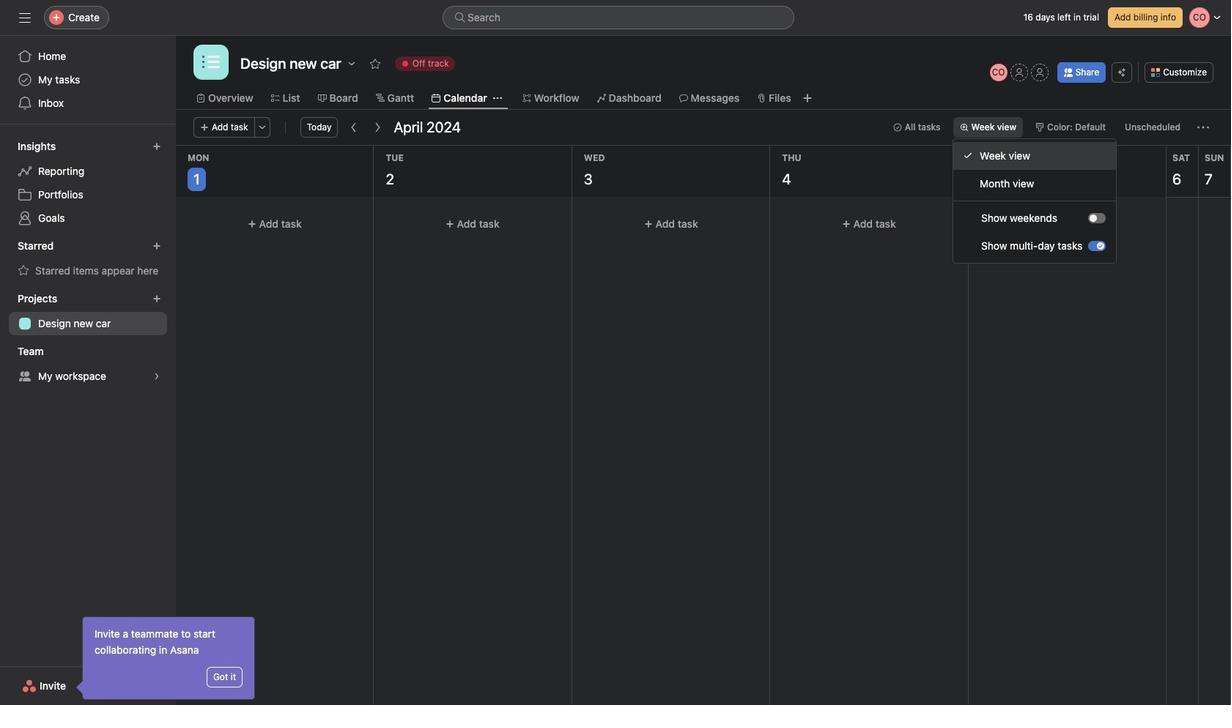 Task type: vqa. For each thing, say whether or not it's contained in the screenshot.
tooltip
yes



Task type: describe. For each thing, give the bounding box(es) containing it.
hide sidebar image
[[19, 12, 31, 23]]

list image
[[202, 54, 220, 71]]

starred element
[[0, 233, 176, 286]]

next week image
[[372, 122, 384, 133]]

ask ai image
[[1118, 68, 1127, 77]]

see details, my workspace image
[[152, 372, 161, 381]]

insights element
[[0, 133, 176, 233]]

new insights image
[[152, 142, 161, 151]]

add items to starred image
[[152, 242, 161, 251]]

manage project members image
[[990, 64, 1008, 81]]

add to starred image
[[369, 58, 381, 70]]



Task type: locate. For each thing, give the bounding box(es) containing it.
previous week image
[[349, 122, 360, 133]]

radio item
[[954, 142, 1117, 170]]

1 horizontal spatial more actions image
[[1198, 122, 1209, 133]]

tab actions image
[[493, 94, 502, 103]]

0 horizontal spatial more actions image
[[258, 123, 267, 132]]

add tab image
[[802, 92, 813, 104]]

tooltip
[[78, 618, 254, 700]]

list box
[[443, 6, 795, 29]]

teams element
[[0, 339, 176, 391]]

more actions image
[[1198, 122, 1209, 133], [258, 123, 267, 132]]

new project or portfolio image
[[152, 295, 161, 303]]

projects element
[[0, 286, 176, 339]]

global element
[[0, 36, 176, 124]]



